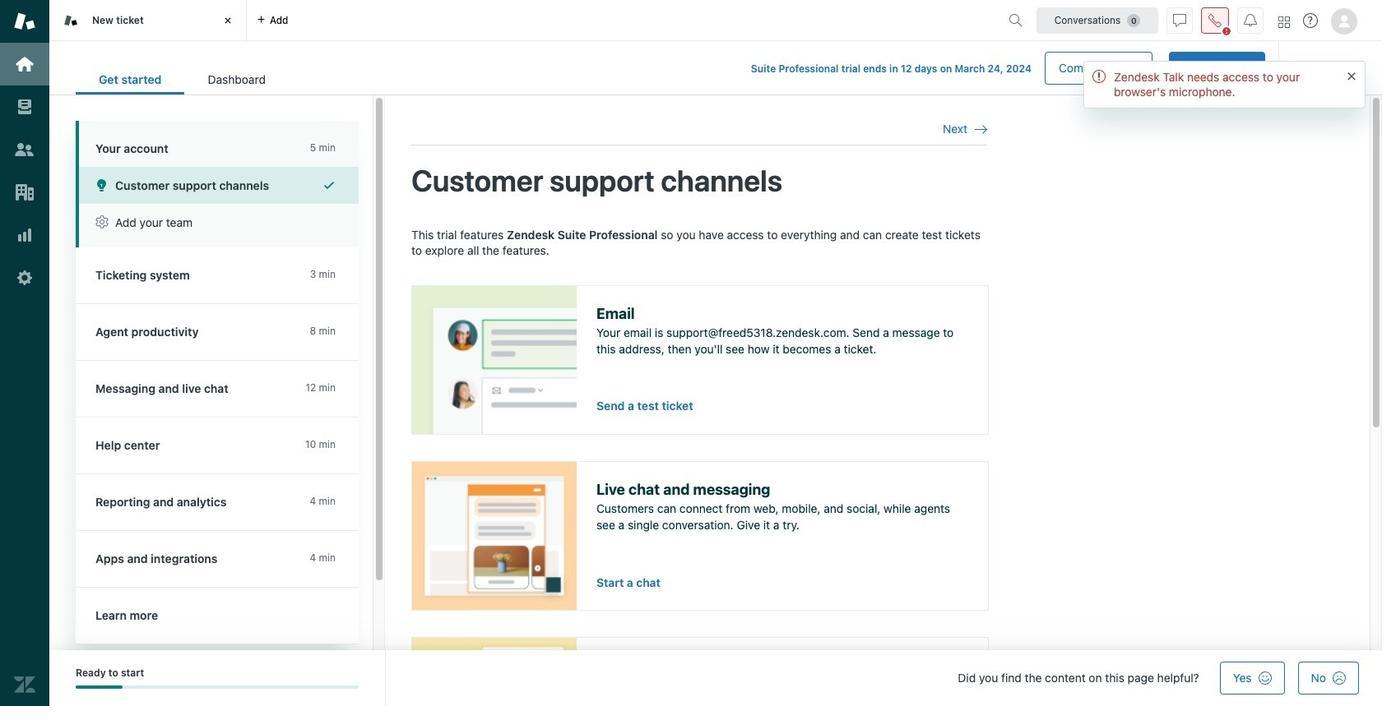 Task type: locate. For each thing, give the bounding box(es) containing it.
views image
[[14, 96, 35, 118]]

organizations image
[[14, 182, 35, 203]]

heading
[[76, 121, 359, 167]]

tab list
[[76, 64, 289, 95]]

region
[[412, 227, 989, 707]]

0 vertical spatial tab
[[49, 0, 247, 41]]

footer
[[49, 651, 1383, 707]]

customers image
[[14, 139, 35, 160]]

example of email conversation inside of the ticketing system and the customer is asking the agent about reimbursement policy. image
[[412, 286, 577, 434]]

March 24, 2024 text field
[[955, 63, 1032, 75]]

tab
[[49, 0, 247, 41], [185, 64, 289, 95]]

reporting image
[[14, 225, 35, 246]]

zendesk image
[[14, 675, 35, 696]]

content-title region
[[412, 162, 988, 200]]

1 vertical spatial tab
[[185, 64, 289, 95]]

get help image
[[1304, 13, 1319, 28]]

zendesk support image
[[14, 11, 35, 32]]

get started image
[[14, 53, 35, 75]]



Task type: describe. For each thing, give the bounding box(es) containing it.
zendesk products image
[[1279, 16, 1291, 28]]

admin image
[[14, 267, 35, 289]]

progress bar image
[[76, 687, 123, 690]]

close image
[[220, 12, 236, 29]]

example of conversation inside of messaging and the customer is asking the agent about changing the size of the retail order. image
[[412, 462, 577, 610]]

example of how the agent accepts an incoming phone call as well as how to log the details of the call. image
[[412, 638, 577, 707]]

main element
[[0, 0, 49, 707]]

tabs tab list
[[49, 0, 1002, 41]]

progress-bar progress bar
[[76, 687, 359, 690]]

notifications image
[[1244, 14, 1258, 27]]

button displays agent's chat status as invisible. image
[[1174, 14, 1187, 27]]



